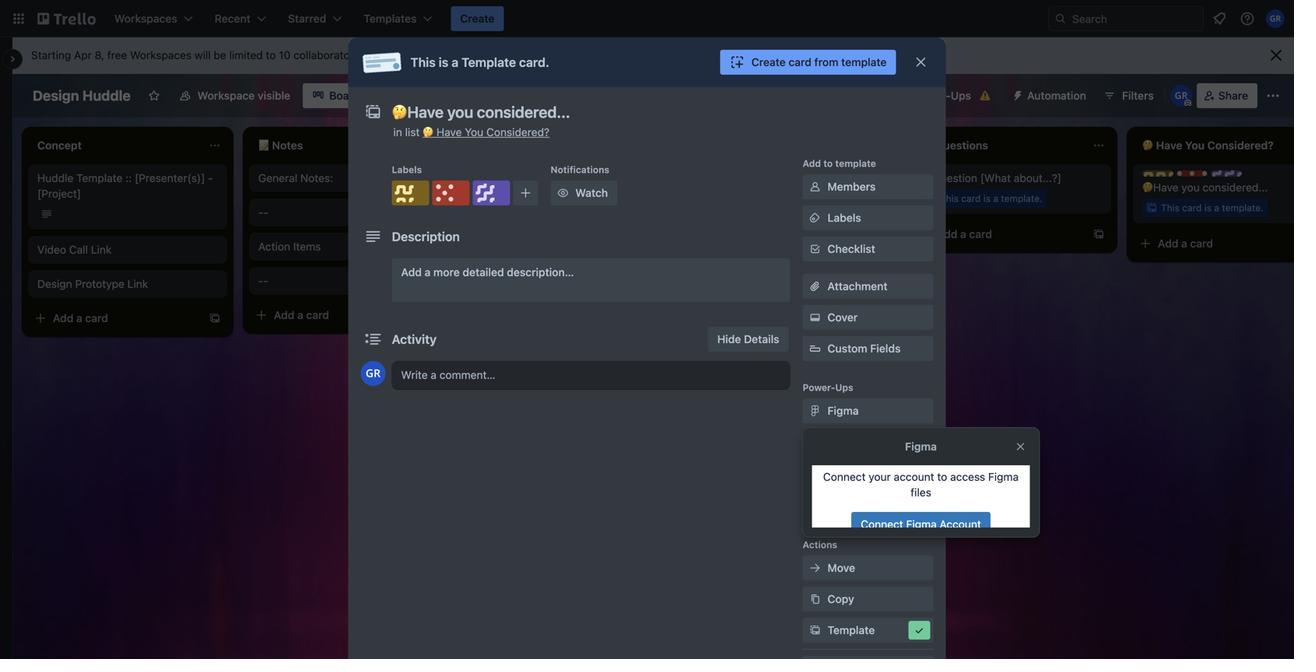 Task type: describe. For each thing, give the bounding box(es) containing it.
this right learn
[[411, 55, 436, 70]]

0 horizontal spatial color: purple, title: none image
[[473, 181, 510, 206]]

workspace visible
[[198, 89, 291, 102]]

star or unstar board image
[[148, 90, 160, 102]]

sm image for figma
[[808, 403, 823, 419]]

limited
[[229, 49, 263, 62]]

1 -- link from the top
[[258, 205, 439, 220]]

add a more detailed description…
[[401, 266, 574, 279]]

huddle template :: [presenter(s)] - [project]
[[37, 172, 213, 200]]

👍positive [i really liked...] link
[[480, 171, 660, 186]]

members link
[[803, 174, 934, 199]]

Board name text field
[[25, 83, 138, 108]]

0 horizontal spatial power-ups
[[803, 382, 854, 393]]

move
[[828, 562, 856, 575]]

collaborators.
[[294, 49, 363, 62]]

considered?
[[487, 126, 550, 139]]

[i
[[533, 172, 540, 185]]

[i'm
[[759, 172, 778, 185]]

🤔have
[[1143, 181, 1179, 194]]

search image
[[1055, 12, 1067, 25]]

0 horizontal spatial power-
[[803, 382, 836, 393]]

1 horizontal spatial create from template… image
[[872, 228, 884, 241]]

checklist button
[[803, 237, 934, 262]]

members
[[828, 180, 876, 193]]

create for create card from template
[[752, 56, 786, 69]]

add down the action items
[[274, 309, 295, 322]]

add down "design prototype link"
[[53, 312, 73, 325]]

this is a template card.
[[411, 55, 550, 70]]

detailed
[[463, 266, 504, 279]]

description…
[[507, 266, 574, 279]]

link for design prototype link
[[127, 278, 148, 290]]

0 horizontal spatial this card is a template.
[[719, 193, 822, 204]]

sm image for copy
[[808, 592, 823, 607]]

notifications
[[551, 164, 610, 175]]

show menu image
[[1266, 88, 1281, 104]]

[project]
[[37, 187, 81, 200]]

open information menu image
[[1240, 11, 1256, 26]]

create for create
[[460, 12, 495, 25]]

1 horizontal spatial greg robinson (gregrobinson96) image
[[1171, 85, 1193, 107]]

sure
[[801, 172, 823, 185]]

video
[[37, 243, 66, 256]]

add a card button down [what
[[912, 222, 1084, 247]]

huddle inside text box
[[82, 87, 131, 104]]

a down [i'm
[[773, 193, 778, 204]]

workspace
[[198, 89, 255, 102]]

0 vertical spatial to
[[266, 49, 276, 62]]

0 horizontal spatial color: red, title: none image
[[432, 181, 470, 206]]

design for design prototype link
[[37, 278, 72, 290]]

0 horizontal spatial ups
[[836, 382, 854, 393]]

filters
[[1123, 89, 1154, 102]]

a down "design prototype link"
[[76, 312, 82, 325]]

0 horizontal spatial labels
[[392, 164, 422, 175]]

in
[[394, 126, 402, 139]]

template inside the "huddle template :: [presenter(s)] - [project]"
[[76, 172, 123, 185]]

- inside the "huddle template :: [presenter(s)] - [project]"
[[208, 172, 213, 185]]

attachment
[[828, 280, 888, 293]]

hide details link
[[708, 327, 789, 352]]

general notes: link
[[258, 171, 439, 186]]

0 notifications image
[[1211, 9, 1229, 28]]

a down description
[[425, 266, 431, 279]]

power-ups inside button
[[915, 89, 972, 102]]

template button
[[803, 618, 934, 643]]

add to template
[[803, 158, 877, 169]]

workspaces
[[130, 49, 192, 62]]

👎negative [i'm not sure about...] link
[[701, 171, 881, 186]]

template inside button
[[828, 624, 875, 637]]

sm image for members
[[808, 179, 823, 195]]

1 horizontal spatial more
[[434, 266, 460, 279]]

2 -- from the top
[[258, 274, 269, 287]]

hide
[[718, 333, 741, 346]]

video call link
[[37, 243, 112, 256]]

automation inside button
[[1028, 89, 1087, 102]]

design prototype link
[[37, 278, 148, 290]]

1 vertical spatial automation
[[803, 476, 856, 487]]

is down the 🤔have you considered...
[[1205, 202, 1212, 213]]

prototype
[[75, 278, 125, 290]]

add inside add button button
[[828, 499, 849, 512]]

card.
[[519, 55, 550, 70]]

create from template… image for add a card button under design prototype link link
[[209, 312, 221, 325]]

add inside add power-ups link
[[828, 436, 849, 448]]

2 horizontal spatial greg robinson (gregrobinson96) image
[[1267, 9, 1285, 28]]

sm image for watch
[[555, 185, 571, 201]]

about...]
[[826, 172, 868, 185]]

create from template… image for add a card button under [what
[[1093, 228, 1106, 241]]

limits
[[521, 49, 547, 62]]

this down 🤔have
[[1162, 202, 1180, 213]]

really
[[542, 172, 569, 185]]

board link
[[303, 83, 369, 108]]

this down '🙋question'
[[940, 193, 959, 204]]

action items link
[[258, 239, 439, 255]]

not
[[781, 172, 798, 185]]

create card from template
[[752, 56, 887, 69]]

Search field
[[1067, 7, 1204, 30]]

you
[[465, 126, 484, 139]]

checklist
[[828, 243, 876, 255]]

0 vertical spatial figma
[[828, 404, 859, 417]]

🙋question
[[922, 172, 978, 185]]

🤔have you considered... link
[[1143, 180, 1295, 195]]

learn more about collaborator limits link
[[366, 49, 547, 62]]

items
[[293, 240, 321, 253]]

sm image for move
[[808, 561, 823, 576]]

copy link
[[803, 587, 934, 612]]

create card from template button
[[721, 50, 896, 75]]

free
[[107, 49, 127, 62]]

add button
[[828, 499, 885, 512]]

be
[[214, 49, 226, 62]]

starting
[[31, 49, 71, 62]]

activity
[[392, 332, 437, 347]]

hide details
[[718, 333, 780, 346]]

add a more detailed description… link
[[392, 258, 791, 302]]

2 -- link from the top
[[258, 273, 439, 289]]

add up sure
[[803, 158, 821, 169]]

attachment button
[[803, 274, 934, 299]]

template inside create card from template button
[[842, 56, 887, 69]]

workspace visible button
[[170, 83, 300, 108]]

watch
[[576, 186, 608, 199]]

design huddle
[[33, 87, 131, 104]]

add power-ups
[[828, 436, 908, 448]]

starting apr 8, free workspaces will be limited to 10 collaborators. learn more about collaborator limits
[[31, 49, 547, 62]]



Task type: locate. For each thing, give the bounding box(es) containing it.
add button button
[[803, 494, 934, 519]]

considered...
[[1203, 181, 1269, 194]]

color: red, title: none image
[[1177, 171, 1208, 177], [432, 181, 470, 206]]

0 horizontal spatial to
[[266, 49, 276, 62]]

1 vertical spatial greg robinson (gregrobinson96) image
[[1171, 85, 1193, 107]]

to left "10"
[[266, 49, 276, 62]]

sm image inside template button
[[808, 623, 823, 638]]

design down 'video'
[[37, 278, 72, 290]]

list
[[405, 126, 420, 139]]

more left detailed
[[434, 266, 460, 279]]

1 vertical spatial template
[[836, 158, 877, 169]]

template left ::
[[76, 172, 123, 185]]

1 vertical spatial to
[[824, 158, 833, 169]]

-
[[208, 172, 213, 185], [258, 206, 264, 219], [264, 206, 269, 219], [258, 274, 264, 287], [264, 274, 269, 287]]

1 vertical spatial template
[[76, 172, 123, 185]]

2 vertical spatial power-
[[851, 436, 888, 448]]

add a card down items
[[274, 309, 329, 322]]

sm image for template
[[808, 623, 823, 638]]

you
[[1182, 181, 1200, 194]]

link down video call link link
[[127, 278, 148, 290]]

1 horizontal spatial this card is a template.
[[940, 193, 1043, 204]]

🙋question [what about...?]
[[922, 172, 1062, 185]]

add down 🤔have
[[1158, 237, 1179, 250]]

about...?]
[[1014, 172, 1062, 185]]

1 horizontal spatial template.
[[1002, 193, 1043, 204]]

add a card button
[[912, 222, 1084, 247], [1134, 231, 1295, 256], [249, 303, 420, 328], [28, 306, 199, 331]]

0 vertical spatial labels
[[392, 164, 422, 175]]

add up add button
[[828, 436, 849, 448]]

sm image
[[808, 210, 823, 226], [808, 561, 823, 576], [808, 592, 823, 607], [808, 623, 823, 638]]

0 horizontal spatial automation
[[803, 476, 856, 487]]

1 horizontal spatial power-
[[851, 436, 888, 448]]

sm image up add power-ups link
[[808, 403, 823, 419]]

0 vertical spatial template
[[462, 55, 516, 70]]

a
[[452, 55, 459, 70], [773, 193, 778, 204], [994, 193, 999, 204], [1215, 202, 1220, 213], [961, 228, 967, 241], [1182, 237, 1188, 250], [425, 266, 431, 279], [297, 309, 303, 322], [76, 312, 82, 325]]

custom
[[828, 342, 868, 355]]

sm image inside template button
[[912, 623, 928, 638]]

1 horizontal spatial create
[[752, 56, 786, 69]]

4 sm image from the top
[[808, 623, 823, 638]]

actions
[[803, 540, 838, 550]]

power-
[[915, 89, 951, 102], [803, 382, 836, 393], [851, 436, 888, 448]]

is
[[439, 55, 449, 70], [763, 193, 770, 204], [984, 193, 991, 204], [1205, 202, 1212, 213]]

sm image inside move link
[[808, 561, 823, 576]]

design prototype link link
[[37, 276, 218, 292]]

1 horizontal spatial labels
[[828, 211, 862, 224]]

add a card down '🙋question'
[[937, 228, 993, 241]]

[presenter(s)]
[[135, 172, 205, 185]]

more
[[397, 49, 422, 62], [434, 266, 460, 279]]

color: purple, title: none image up 🤔have you considered... link
[[1211, 171, 1243, 177]]

add a card
[[937, 228, 993, 241], [1158, 237, 1214, 250], [274, 309, 329, 322], [53, 312, 108, 325]]

2 vertical spatial ups
[[888, 436, 908, 448]]

add a card for add a card button under [what
[[937, 228, 993, 241]]

this card is a template. down 🤔have you considered... link
[[1162, 202, 1264, 213]]

sm image for automation
[[1006, 83, 1028, 105]]

1 vertical spatial power-
[[803, 382, 836, 393]]

template down the copy
[[828, 624, 875, 637]]

action
[[258, 240, 290, 253]]

add power-ups link
[[803, 430, 934, 455]]

apr
[[74, 49, 92, 62]]

🤔 have you considered? link
[[423, 126, 550, 139]]

sm image for cover
[[808, 310, 823, 325]]

template right from
[[842, 56, 887, 69]]

0 vertical spatial design
[[33, 87, 79, 104]]

0 vertical spatial power-ups
[[915, 89, 972, 102]]

1 horizontal spatial ups
[[888, 436, 908, 448]]

2 horizontal spatial this card is a template.
[[1162, 202, 1264, 213]]

sm image for labels
[[808, 210, 823, 226]]

1 vertical spatial huddle
[[37, 172, 73, 185]]

link for video call link
[[91, 243, 112, 256]]

1 vertical spatial more
[[434, 266, 460, 279]]

design inside text box
[[33, 87, 79, 104]]

to up about...]
[[824, 158, 833, 169]]

sm image inside the automation button
[[1006, 83, 1028, 105]]

a down '🙋question'
[[961, 228, 967, 241]]

add a card button down design prototype link link
[[28, 306, 199, 331]]

add a card for add a card button under design prototype link link
[[53, 312, 108, 325]]

2 vertical spatial greg robinson (gregrobinson96) image
[[361, 361, 386, 386]]

1 horizontal spatial to
[[824, 158, 833, 169]]

will
[[195, 49, 211, 62]]

move link
[[803, 556, 934, 581]]

labels up checklist
[[828, 211, 862, 224]]

Write a comment text field
[[392, 361, 791, 389]]

1 vertical spatial --
[[258, 274, 269, 287]]

a down create button
[[452, 55, 459, 70]]

sm image inside watch button
[[555, 185, 571, 201]]

about
[[425, 49, 454, 62]]

1 vertical spatial figma
[[906, 440, 937, 453]]

cover link
[[803, 305, 934, 330]]

2 horizontal spatial template.
[[1223, 202, 1264, 213]]

general notes:
[[258, 172, 333, 185]]

notes:
[[300, 172, 333, 185]]

create
[[460, 12, 495, 25], [752, 56, 786, 69]]

1 vertical spatial color: purple, title: none image
[[473, 181, 510, 206]]

None text field
[[384, 98, 898, 126]]

1 vertical spatial ups
[[836, 382, 854, 393]]

1 horizontal spatial huddle
[[82, 87, 131, 104]]

0 horizontal spatial template.
[[780, 193, 822, 204]]

a down 🤔have you considered... link
[[1215, 202, 1220, 213]]

-- link down action items link
[[258, 273, 439, 289]]

1 horizontal spatial color: red, title: none image
[[1177, 171, 1208, 177]]

sm image inside labels link
[[808, 210, 823, 226]]

have
[[437, 126, 462, 139]]

0 vertical spatial more
[[397, 49, 422, 62]]

collaborator
[[457, 49, 518, 62]]

action items
[[258, 240, 321, 253]]

sm image down copy link
[[808, 623, 823, 638]]

🤔
[[423, 126, 434, 139]]

color: yellow, title: none image
[[1143, 171, 1174, 177]]

1 horizontal spatial figma
[[906, 440, 937, 453]]

huddle
[[82, 87, 131, 104], [37, 172, 73, 185]]

fields
[[871, 342, 901, 355]]

👎negative [i'm not sure about...]
[[701, 172, 868, 185]]

1 vertical spatial labels
[[828, 211, 862, 224]]

sm image inside copy link
[[808, 592, 823, 607]]

add a card for add a card button underneath 🤔have you considered... link
[[1158, 237, 1214, 250]]

add a card down you
[[1158, 237, 1214, 250]]

automation button
[[1006, 83, 1096, 108]]

labels up color: yellow, title: none icon
[[392, 164, 422, 175]]

add left button
[[828, 499, 849, 512]]

copy
[[828, 593, 855, 606]]

sm image left cover at the right top
[[808, 310, 823, 325]]

0 horizontal spatial create
[[460, 12, 495, 25]]

0 vertical spatial automation
[[1028, 89, 1087, 102]]

to
[[266, 49, 276, 62], [824, 158, 833, 169]]

0 vertical spatial power-
[[915, 89, 951, 102]]

a down items
[[297, 309, 303, 322]]

filters button
[[1099, 83, 1159, 108]]

watch button
[[551, 181, 618, 206]]

0 horizontal spatial link
[[91, 243, 112, 256]]

0 horizontal spatial huddle
[[37, 172, 73, 185]]

0 horizontal spatial create from template… image
[[209, 312, 221, 325]]

-- link down general notes: link
[[258, 205, 439, 220]]

sm image down really
[[555, 185, 571, 201]]

design down starting
[[33, 87, 79, 104]]

template up about...]
[[836, 158, 877, 169]]

learn
[[366, 49, 394, 62]]

2 vertical spatial template
[[828, 624, 875, 637]]

huddle down 8,
[[82, 87, 131, 104]]

add a card button down 🤔have you considered... link
[[1134, 231, 1295, 256]]

share button
[[1197, 83, 1258, 108]]

template
[[842, 56, 887, 69], [836, 158, 877, 169]]

liked...]
[[572, 172, 609, 185]]

figma
[[828, 404, 859, 417], [906, 440, 937, 453]]

is down 🙋question [what about...?]
[[984, 193, 991, 204]]

1 horizontal spatial power-ups
[[915, 89, 972, 102]]

add inside add a more detailed description… link
[[401, 266, 422, 279]]

automation left "filters" "button"
[[1028, 89, 1087, 102]]

template. down 🙋question [what about...?] link
[[1002, 193, 1043, 204]]

huddle up [project]
[[37, 172, 73, 185]]

add a card button down action items link
[[249, 303, 420, 328]]

in list 🤔 have you considered?
[[394, 126, 550, 139]]

labels
[[392, 164, 422, 175], [828, 211, 862, 224]]

10
[[279, 49, 291, 62]]

color: red, title: none image up you
[[1177, 171, 1208, 177]]

color: yellow, title: none image
[[392, 181, 429, 206]]

video call link link
[[37, 242, 218, 258]]

power- inside button
[[915, 89, 951, 102]]

power-ups button
[[884, 83, 1003, 108]]

0 vertical spatial color: red, title: none image
[[1177, 171, 1208, 177]]

template
[[462, 55, 516, 70], [76, 172, 123, 185], [828, 624, 875, 637]]

1 horizontal spatial template
[[462, 55, 516, 70]]

sm image down actions
[[808, 561, 823, 576]]

a down [what
[[994, 193, 999, 204]]

link
[[91, 243, 112, 256], [127, 278, 148, 290]]

::
[[126, 172, 132, 185]]

a down you
[[1182, 237, 1188, 250]]

1 -- from the top
[[258, 206, 269, 219]]

1 horizontal spatial link
[[127, 278, 148, 290]]

0 vertical spatial -- link
[[258, 205, 439, 220]]

add down '🙋question'
[[937, 228, 958, 241]]

template. down considered...
[[1223, 202, 1264, 213]]

add down description
[[401, 266, 422, 279]]

create up 'collaborator'
[[460, 12, 495, 25]]

customize views image
[[377, 88, 393, 104]]

color: red, title: none image right color: yellow, title: none icon
[[432, 181, 470, 206]]

add a card for add a card button underneath action items link
[[274, 309, 329, 322]]

huddle inside the "huddle template :: [presenter(s)] - [project]"
[[37, 172, 73, 185]]

primary element
[[0, 0, 1295, 37]]

sm image inside cover link
[[808, 310, 823, 325]]

sm image inside 'members' link
[[808, 179, 823, 195]]

create button
[[451, 6, 504, 31]]

ups inside button
[[951, 89, 972, 102]]

details
[[744, 333, 780, 346]]

sm image down copy link
[[912, 623, 928, 638]]

this card is a template.
[[719, 193, 822, 204], [940, 193, 1043, 204], [1162, 202, 1264, 213]]

0 vertical spatial create
[[460, 12, 495, 25]]

0 horizontal spatial more
[[397, 49, 422, 62]]

1 horizontal spatial automation
[[1028, 89, 1087, 102]]

0 horizontal spatial figma
[[828, 404, 859, 417]]

2 horizontal spatial power-
[[915, 89, 951, 102]]

is down [i'm
[[763, 193, 770, 204]]

card
[[789, 56, 812, 69], [741, 193, 760, 204], [962, 193, 981, 204], [1183, 202, 1202, 213], [970, 228, 993, 241], [1191, 237, 1214, 250], [306, 309, 329, 322], [85, 312, 108, 325]]

1 vertical spatial create
[[752, 56, 786, 69]]

1 vertical spatial power-ups
[[803, 382, 854, 393]]

1 horizontal spatial color: purple, title: none image
[[1211, 171, 1243, 177]]

add
[[803, 158, 821, 169], [937, 228, 958, 241], [1158, 237, 1179, 250], [401, 266, 422, 279], [274, 309, 295, 322], [53, 312, 73, 325], [828, 436, 849, 448], [828, 499, 849, 512]]

0 vertical spatial color: purple, title: none image
[[1211, 171, 1243, 177]]

more right learn
[[397, 49, 422, 62]]

create from template… image
[[872, 228, 884, 241], [1093, 228, 1106, 241], [209, 312, 221, 325]]

-- down action
[[258, 274, 269, 287]]

template.
[[780, 193, 822, 204], [1002, 193, 1043, 204], [1223, 202, 1264, 213]]

color: purple, title: none image
[[1211, 171, 1243, 177], [473, 181, 510, 206]]

0 vertical spatial --
[[258, 206, 269, 219]]

description
[[392, 229, 460, 244]]

design for design huddle
[[33, 87, 79, 104]]

share
[[1219, 89, 1249, 102]]

1 vertical spatial link
[[127, 278, 148, 290]]

2 horizontal spatial template
[[828, 624, 875, 637]]

1 vertical spatial color: red, title: none image
[[432, 181, 470, 206]]

button
[[851, 499, 885, 512]]

3 sm image from the top
[[808, 592, 823, 607]]

1 vertical spatial design
[[37, 278, 72, 290]]

template. down 👎negative [i'm not sure about...] link
[[780, 193, 822, 204]]

sm image
[[1006, 83, 1028, 105], [808, 179, 823, 195], [555, 185, 571, 201], [808, 310, 823, 325], [808, 403, 823, 419], [912, 623, 928, 638]]

call
[[69, 243, 88, 256]]

sm image left the copy
[[808, 592, 823, 607]]

template down create button
[[462, 55, 516, 70]]

this down 👎negative
[[719, 193, 738, 204]]

0 vertical spatial link
[[91, 243, 112, 256]]

sm image right 'not'
[[808, 179, 823, 195]]

2 horizontal spatial ups
[[951, 89, 972, 102]]

is left 'collaborator'
[[439, 55, 449, 70]]

👍positive [i really liked...]
[[480, 172, 609, 185]]

0 vertical spatial greg robinson (gregrobinson96) image
[[1267, 9, 1285, 28]]

general
[[258, 172, 298, 185]]

create inside the primary 'element'
[[460, 12, 495, 25]]

2 sm image from the top
[[808, 561, 823, 576]]

create left from
[[752, 56, 786, 69]]

0 vertical spatial ups
[[951, 89, 972, 102]]

this card is a template. down [i'm
[[719, 193, 822, 204]]

1 sm image from the top
[[808, 210, 823, 226]]

👍positive
[[480, 172, 530, 185]]

0 vertical spatial huddle
[[82, 87, 131, 104]]

0 horizontal spatial greg robinson (gregrobinson96) image
[[361, 361, 386, 386]]

custom fields
[[828, 342, 901, 355]]

huddle template :: [presenter(s)] - [project] link
[[37, 171, 218, 202]]

-- up action
[[258, 206, 269, 219]]

-- link
[[258, 205, 439, 220], [258, 273, 439, 289]]

this card is a template. down 🙋question [what about...?]
[[940, 193, 1043, 204]]

link right call
[[91, 243, 112, 256]]

2 horizontal spatial create from template… image
[[1093, 228, 1106, 241]]

sm image down sure
[[808, 210, 823, 226]]

0 horizontal spatial template
[[76, 172, 123, 185]]

add a card down "design prototype link"
[[53, 312, 108, 325]]

greg robinson (gregrobinson96) image
[[1267, 9, 1285, 28], [1171, 85, 1193, 107], [361, 361, 386, 386]]

color: purple, title: none image left [i
[[473, 181, 510, 206]]

automation up add button
[[803, 476, 856, 487]]

--
[[258, 206, 269, 219], [258, 274, 269, 287]]

1 vertical spatial -- link
[[258, 273, 439, 289]]

0 vertical spatial template
[[842, 56, 887, 69]]

🤔have you considered...
[[1143, 181, 1269, 194]]

sm image right power-ups button
[[1006, 83, 1028, 105]]



Task type: vqa. For each thing, say whether or not it's contained in the screenshot.
top Figma
yes



